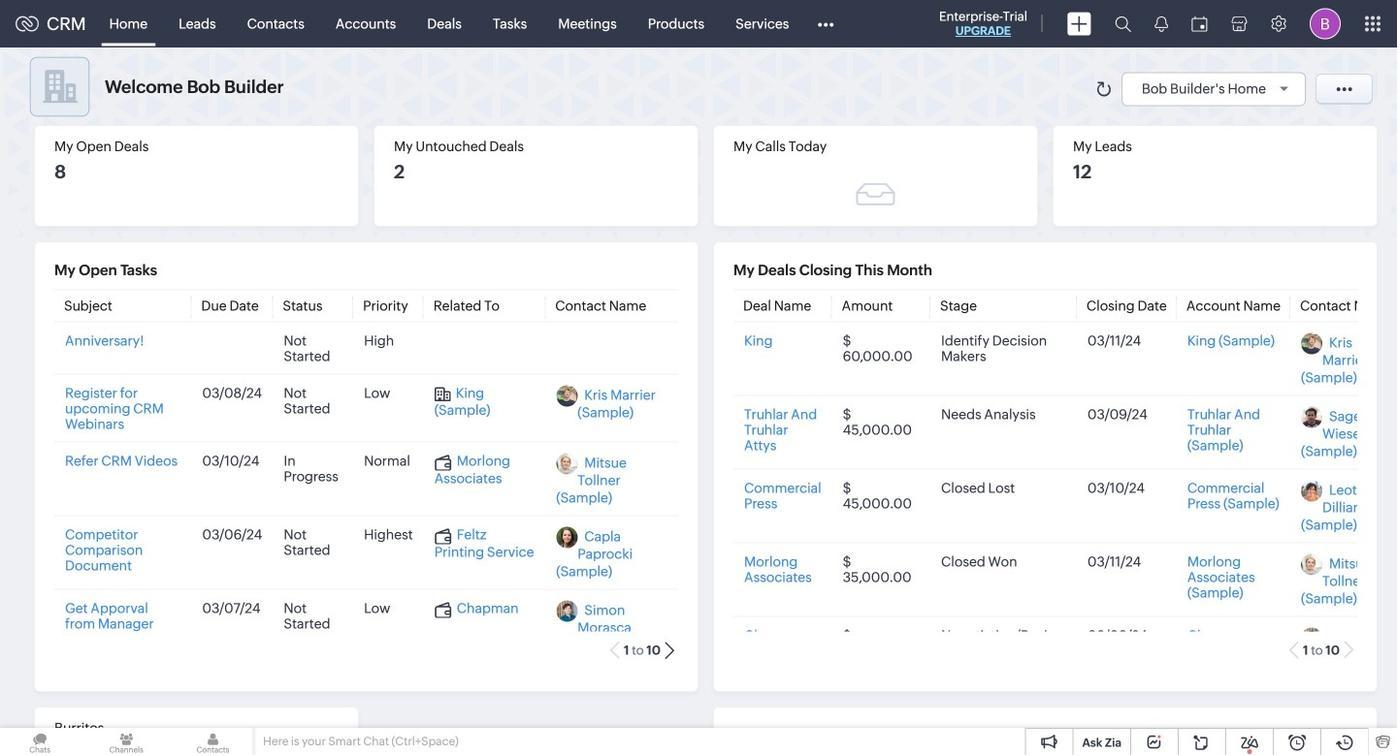 Task type: describe. For each thing, give the bounding box(es) containing it.
create menu image
[[1067, 12, 1092, 35]]

contacts image
[[173, 729, 253, 756]]

signals element
[[1143, 0, 1180, 48]]



Task type: locate. For each thing, give the bounding box(es) containing it.
channels image
[[87, 729, 166, 756]]

profile image
[[1310, 8, 1341, 39]]

create menu element
[[1056, 0, 1103, 47]]

signals image
[[1155, 16, 1168, 32]]

search element
[[1103, 0, 1143, 48]]

calendar image
[[1191, 16, 1208, 32]]

logo image
[[16, 16, 39, 32]]

Other Modules field
[[805, 8, 846, 39]]

chats image
[[0, 729, 80, 756]]

profile element
[[1298, 0, 1353, 47]]

search image
[[1115, 16, 1131, 32]]



Task type: vqa. For each thing, say whether or not it's contained in the screenshot.
Detail at the top left of the page
no



